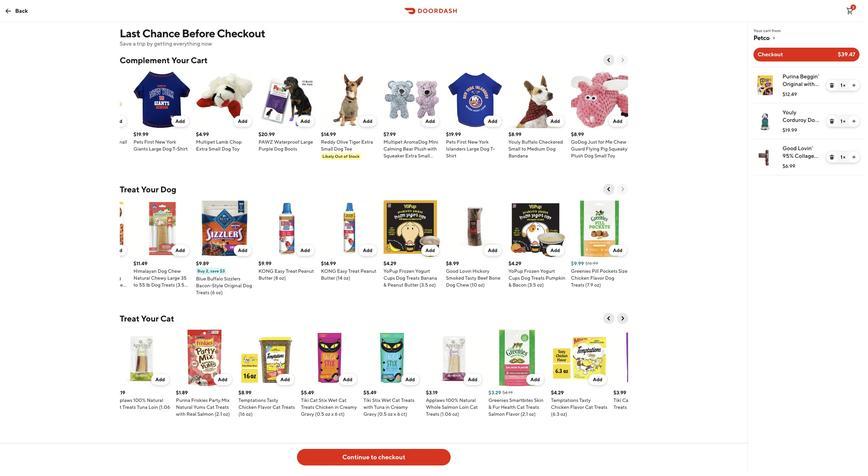 Task type: describe. For each thing, give the bounding box(es) containing it.
× for $12.49
[[844, 83, 846, 88]]

dog inside '$9.89 buy 2, save $3 blue buffalo sizzlers bacon-style original dog treats (6 oz)'
[[243, 283, 252, 289]]

small inside $7.99 multipet aromadog mini calming bear plush with squeaker extra small senior dog toy
[[418, 153, 430, 159]]

checkout inside the last chance before checkout save a trip by getting everything now
[[217, 27, 265, 40]]

back
[[15, 7, 28, 14]]

tasty for $4.29 temptations tasty chicken flavor cat treats (6.3 oz)
[[580, 398, 591, 403]]

extra inside '$4.99 multipet lamb chop extra small dog toy'
[[196, 146, 208, 152]]

6 for tuna
[[397, 412, 400, 417]]

add for tiki cat stix wet cat treats chicken in creamy gravy (0.5 oz x 6 ct)
[[343, 377, 353, 383]]

small inside youly silicone extra small teal dog boots
[[115, 139, 127, 145]]

x for tuna
[[394, 412, 397, 417]]

complement your cart
[[120, 55, 208, 65]]

add one to cart image for $19.99
[[852, 119, 857, 124]]

just
[[588, 139, 598, 145]]

remove item from cart image for $19.99
[[830, 119, 835, 124]]

$8.99 godog just for me chew guard flying pig squeaky plush dog small toy
[[571, 132, 628, 159]]

chew inside $8.99 godog just for me chew guard flying pig squeaky plush dog small toy
[[614, 139, 627, 145]]

$9.99 kong easy treat peanut butter (8 oz)
[[259, 261, 314, 281]]

small inside '$14.99 reddy olive tiger extra small dog tee likely out of stock'
[[321, 146, 333, 152]]

(xxs)
[[795, 124, 810, 131]]

treat your cat
[[120, 314, 174, 323]]

$1.89 purina friskies party mix natural yums cat treats with real salmon (2.1 oz)
[[176, 390, 230, 417]]

whole
[[426, 405, 441, 410]]

$4.99 multipet lamb chop extra small dog toy
[[196, 132, 242, 152]]

treats inside $3.99 tiki cat soft & chewy cat treats chicken (2 oz)
[[614, 405, 627, 410]]

banana
[[421, 275, 437, 281]]

toy for godog just for me chew guard flying pig squeaky plush dog small toy
[[608, 153, 616, 159]]

1 for $12.49
[[841, 83, 843, 88]]

(2.1 for treats
[[215, 412, 222, 417]]

ct) for $5.49 tiki stix wet cat treats with tuna in creamy gravy (0.5 oz x 6 ct)
[[401, 412, 407, 417]]

continue
[[343, 454, 370, 461]]

pets first new york islanders large dog t-shirt image
[[446, 71, 503, 128]]

100% for salmon
[[446, 398, 459, 403]]

olive
[[337, 139, 348, 145]]

$4.29 temptations tasty chicken flavor cat treats (6.3 oz)
[[551, 390, 608, 417]]

55
[[139, 282, 145, 288]]

dog inside '$14.99 reddy olive tiger extra small dog tee likely out of stock'
[[334, 146, 344, 152]]

$3
[[220, 269, 225, 274]]

treats inside $8.99 temptations tasty chicken flavor cat treats (16 oz)
[[282, 405, 295, 410]]

$4.29 yopup frozen yogurt cups dog treats pumpkin & bacon (3.5 oz)
[[509, 261, 566, 288]]

$6.99
[[783, 163, 796, 169]]

dog inside $7.99 multipet aromadog mini calming bear plush with squeaker extra small senior dog toy
[[399, 160, 408, 166]]

treats inside $3.19 applaws 100% natural whole salmon loin cat treats (1.06 oz)
[[426, 412, 440, 417]]

yopup frozen yogurt cups dog treats pumpkin & bacon (3.5 oz) image
[[509, 200, 566, 257]]

oz) inside '$9.89 buy 2, save $3 blue buffalo sizzlers bacon-style original dog treats (6 oz)'
[[216, 290, 223, 295]]

(8
[[274, 275, 278, 281]]

salmon inside $3.19 applaws 100% natural whole salmon loin cat treats (1.06 oz)
[[442, 405, 459, 410]]

$4.19
[[503, 390, 513, 395]]

multipet for $4.99
[[196, 139, 215, 145]]

toy for multipet aromadog mini calming bear plush with squeaker extra small senior dog toy
[[409, 160, 417, 166]]

youly corduroy dog vest (xxs) list
[[749, 67, 866, 176]]

senior
[[384, 160, 398, 166]]

oz) inside $9.99 kong easy treat peanut butter (8 oz)
[[279, 275, 286, 281]]

cart
[[191, 55, 208, 65]]

dog inside $8.99 good lovin hickory smoked tasty beef bone dog chew (10 oz)
[[446, 282, 456, 288]]

(3.5 inside the '$4.29 yopup frozen yogurt cups dog treats pumpkin & bacon (3.5 oz)'
[[528, 282, 536, 288]]

healthy
[[93, 269, 111, 274]]

salmon inside $1.89 purina friskies party mix natural yums cat treats with real salmon (2.1 oz)
[[197, 412, 214, 417]]

guard
[[571, 146, 585, 152]]

remove item from cart image for $6.99
[[830, 154, 835, 160]]

last
[[120, 27, 140, 40]]

buffalo inside '$9.89 buy 2, save $3 blue buffalo sizzlers bacon-style original dog treats (6 oz)'
[[207, 276, 223, 282]]

$3.29 $4.19 greenies smartbites skin & fur health cat treats salmon flavor (2.1 oz)
[[489, 390, 544, 417]]

treats inside $4.29 temptations tasty chicken flavor cat treats (6.3 oz)
[[594, 405, 608, 410]]

cat inside "$3.29 $4.19 greenies smartbites skin & fur health cat treats salmon flavor (2.1 oz)"
[[517, 405, 525, 410]]

temptations for $4.29
[[551, 398, 579, 403]]

(3
[[83, 289, 87, 295]]

$14.99 reddy olive tiger extra small dog tee likely out of stock
[[321, 132, 373, 159]]

york for pets first new york giants large dog t-shirt
[[166, 139, 176, 145]]

good lovin hickory smoked tasty beef bone dog chew (10 oz) image
[[446, 200, 503, 257]]

tasty for $8.99 temptations tasty chicken flavor cat treats (16 oz)
[[267, 398, 278, 403]]

size
[[619, 269, 628, 274]]

$39.47
[[839, 51, 856, 58]]

extra inside $7.99 multipet aromadog mini calming bear plush with squeaker extra small senior dog toy
[[406, 153, 417, 159]]

3
[[853, 5, 855, 9]]

treats inside the $5.49 tiki cat stix wet cat treats chicken in creamy gravy (0.5 oz x 6 ct)
[[301, 405, 315, 410]]

purple
[[259, 146, 273, 152]]

to inside $11.49 himalayan dog chew natural chewy large 35 to 55 lb dog treats (3.52 oz)
[[134, 282, 138, 288]]

add for himalayan dog chew natural chewy large 35 to 55 lb dog treats (3.52 oz)
[[176, 248, 185, 253]]

small inside '$4.99 multipet lamb chop extra small dog toy'
[[209, 146, 221, 152]]

waterproof
[[274, 139, 300, 145]]

oz) inside "$3.29 $4.19 greenies smartbites skin & fur health cat treats salmon flavor (2.1 oz)"
[[529, 412, 536, 417]]

dog inside the '$4.29 yopup frozen yogurt cups dog treats pumpkin & bacon (3.5 oz)'
[[521, 275, 531, 281]]

$4.29 inside $4.29 yopup frozen yogurt cups dog treats banana & peanut butter (3.5 oz)
[[384, 261, 397, 266]]

getting
[[154, 40, 172, 47]]

yopup frozen yogurt cups dog treats banana & peanut butter (3.5 oz) image
[[384, 200, 441, 257]]

$5.49 tiki stix wet cat treats with tuna in creamy gravy (0.5 oz x 6 ct)
[[364, 390, 415, 417]]

chicken inside $4.29 temptations tasty chicken flavor cat treats (6.3 oz)
[[551, 405, 570, 410]]

dog inside the $20.99 pawz waterproof large purple dog boots
[[274, 146, 284, 152]]

$9.99 for $9.99 $16.99 greenies pill pockets size chicken flavor dog treats (7.9 oz)
[[571, 261, 584, 266]]

peanut inside $4.29 yopup frozen yogurt cups dog treats banana & peanut butter (3.5 oz)
[[388, 282, 404, 288]]

dog inside $19.99 pets first new york islanders large dog t- shirt
[[480, 146, 490, 152]]

giants
[[134, 146, 148, 152]]

with inside $1.89 purina friskies party mix natural yums cat treats with real salmon (2.1 oz)
[[176, 412, 186, 417]]

$3.99 tiki cat soft & chewy cat treats chicken (2 oz)
[[614, 390, 670, 410]]

in for chicken
[[335, 405, 339, 410]]

(1.06 inside $3.19 applaws 100% natural whole salmon loin cat treats (1.06 oz)
[[441, 412, 452, 417]]

out
[[335, 154, 343, 159]]

ct) inside nylabone healthy edibles longer lasting chews dog treats variety pack (3 ct)
[[88, 289, 94, 295]]

& inside "$3.29 $4.19 greenies smartbites skin & fur health cat treats salmon flavor (2.1 oz)"
[[489, 405, 492, 410]]

natural inside $3.19 applaws 100% natural whole salmon loin cat treats (1.06 oz)
[[460, 398, 476, 403]]

$4.29 for treat your cat
[[551, 390, 564, 396]]

in for tuna
[[386, 405, 390, 410]]

1 for $6.99
[[841, 154, 843, 160]]

squeaker
[[384, 153, 405, 159]]

good lovin' 95% collagen braid dog treats (1.34 oz) image
[[755, 147, 776, 168]]

york for pets first new york islanders large dog t- shirt
[[479, 139, 489, 145]]

oz) inside $14.99 kong easy treat peanut butter (14 oz)
[[344, 275, 351, 281]]

$7.99 multipet aromadog mini calming bear plush with squeaker extra small senior dog toy
[[384, 132, 439, 166]]

$3.99
[[614, 390, 627, 396]]

lb
[[146, 282, 150, 288]]

treats inside $4.29 yopup frozen yogurt cups dog treats banana & peanut butter (3.5 oz)
[[407, 275, 420, 281]]

vest
[[783, 124, 794, 131]]

wet inside the $5.49 tiki cat stix wet cat treats chicken in creamy gravy (0.5 oz x 6 ct)
[[328, 398, 338, 403]]

continue to checkout button
[[297, 449, 451, 466]]

(3.52
[[176, 282, 187, 288]]

add for applaws 100% natural whole salmon loin cat treats (1.06 oz)
[[468, 377, 478, 383]]

checkout
[[378, 454, 406, 461]]

to inside button
[[371, 454, 377, 461]]

creamy for cat
[[340, 405, 357, 410]]

toy inside '$4.99 multipet lamb chop extra small dog toy'
[[232, 146, 240, 152]]

tiki for tiki cat soft & chewy cat treats chicken (2 oz)
[[614, 398, 622, 403]]

new for islanders
[[468, 139, 478, 145]]

easy for (8
[[275, 269, 285, 274]]

your for cat
[[141, 314, 159, 323]]

godog
[[571, 139, 587, 145]]

chew inside $11.49 himalayan dog chew natural chewy large 35 to 55 lb dog treats (3.52 oz)
[[168, 269, 181, 274]]

buffalo inside $8.99 youly buffalo checkered small to medium dog bandana
[[522, 139, 538, 145]]

reddy
[[321, 139, 336, 145]]

dog inside youly silicone extra small teal dog boots
[[81, 146, 90, 152]]

your cart from
[[754, 28, 781, 33]]

$14.99 for $14.99 reddy olive tiger extra small dog tee likely out of stock
[[321, 132, 336, 137]]

cat inside $8.99 temptations tasty chicken flavor cat treats (16 oz)
[[273, 405, 281, 410]]

treats inside '$9.89 buy 2, save $3 blue buffalo sizzlers bacon-style original dog treats (6 oz)'
[[196, 290, 210, 295]]

3 items, open order cart image
[[846, 7, 855, 15]]

sizzlers
[[224, 276, 241, 282]]

oz) inside the '$4.29 yopup frozen yogurt cups dog treats pumpkin & bacon (3.5 oz)'
[[537, 282, 544, 288]]

flavor inside $4.29 temptations tasty chicken flavor cat treats (6.3 oz)
[[571, 405, 585, 410]]

tiki stix wet cat treats with tuna in creamy gravy (0.5 oz x 6 ct) image
[[364, 330, 421, 387]]

your for cart
[[172, 55, 189, 65]]

$9.99 $16.99 greenies pill pockets size chicken flavor dog treats (7.9 oz)
[[571, 261, 628, 288]]

2,
[[206, 269, 210, 274]]

$8.99 for $8.99 good lovin hickory smoked tasty beef bone dog chew (10 oz)
[[446, 261, 459, 266]]

chance
[[142, 27, 180, 40]]

cat inside $5.49 tiki stix wet cat treats with tuna in creamy gravy (0.5 oz x 6 ct)
[[392, 398, 400, 403]]

style
[[212, 283, 223, 289]]

add for purina friskies party mix natural yums cat treats with real salmon (2.1 oz)
[[218, 377, 228, 383]]

add for greenies smartbites skin & fur health cat treats salmon flavor (2.1 oz)
[[531, 377, 540, 383]]

temptations for $8.99
[[239, 398, 266, 403]]

calming
[[384, 146, 402, 152]]

add for applaws 100% natural cat treats tuna loin (1.06 oz)
[[155, 377, 165, 383]]

chop
[[230, 139, 242, 145]]

youly for silicone
[[71, 139, 83, 145]]

original
[[224, 283, 242, 289]]

pack
[[71, 289, 82, 295]]

flavor inside "$3.29 $4.19 greenies smartbites skin & fur health cat treats salmon flavor (2.1 oz)"
[[506, 412, 520, 417]]

chicken inside $8.99 temptations tasty chicken flavor cat treats (16 oz)
[[239, 405, 257, 410]]

lamb
[[216, 139, 229, 145]]

stock
[[349, 154, 360, 159]]

oz) inside $8.99 good lovin hickory smoked tasty beef bone dog chew (10 oz)
[[478, 282, 485, 288]]

treats inside $9.99 $16.99 greenies pill pockets size chicken flavor dog treats (7.9 oz)
[[571, 282, 585, 288]]

yogurt for pumpkin
[[541, 269, 555, 274]]

aromadog
[[404, 139, 428, 145]]

butter for kong easy treat peanut butter (14 oz)
[[321, 275, 335, 281]]

variety
[[112, 282, 127, 288]]

add for youly silicone extra small teal dog boots
[[113, 119, 123, 124]]

oz) inside $3.19 applaws 100% natural whole salmon loin cat treats (1.06 oz)
[[453, 412, 459, 417]]

with inside $5.49 tiki stix wet cat treats with tuna in creamy gravy (0.5 oz x 6 ct)
[[364, 405, 373, 410]]

2 1 from the top
[[841, 119, 843, 124]]

add for greenies pill pockets size chicken flavor dog treats (7.9 oz)
[[613, 248, 623, 253]]

chicken inside $9.99 $16.99 greenies pill pockets size chicken flavor dog treats (7.9 oz)
[[571, 275, 590, 281]]

plush inside $7.99 multipet aromadog mini calming bear plush with squeaker extra small senior dog toy
[[414, 146, 427, 152]]

youly buffalo checkered small to medium dog bandana image
[[509, 71, 566, 128]]

add up sizzlers
[[238, 248, 248, 253]]

chicken inside $3.99 tiki cat soft & chewy cat treats chicken (2 oz)
[[628, 405, 647, 410]]

3 button
[[844, 4, 857, 18]]

treats inside $5.49 tiki stix wet cat treats with tuna in creamy gravy (0.5 oz x 6 ct)
[[401, 398, 415, 403]]

(14
[[336, 275, 343, 281]]

pockets
[[600, 269, 618, 274]]

extra inside '$14.99 reddy olive tiger extra small dog tee likely out of stock'
[[362, 139, 373, 145]]

lasting
[[105, 275, 121, 281]]

tasty inside $8.99 good lovin hickory smoked tasty beef bone dog chew (10 oz)
[[465, 275, 477, 281]]

youly corduroy dog vest (xxs) image
[[755, 111, 776, 132]]

t- for pets first new york giants large dog t-shirt
[[173, 146, 177, 152]]

extra inside youly silicone extra small teal dog boots
[[102, 139, 114, 145]]

back button
[[0, 4, 32, 18]]

& inside the '$4.29 yopup frozen yogurt cups dog treats pumpkin & bacon (3.5 oz)'
[[509, 282, 512, 288]]

$4.29 yopup frozen yogurt cups dog treats banana & peanut butter (3.5 oz)
[[384, 261, 437, 288]]

cat inside $4.29 temptations tasty chicken flavor cat treats (6.3 oz)
[[585, 405, 594, 410]]

loin inside $3.19 applaws 100% natural cat treats tuna loin (1.06 oz)
[[149, 405, 158, 410]]

dog inside nylabone healthy edibles longer lasting chews dog treats variety pack (3 ct)
[[87, 282, 96, 288]]

$19.99 pets first new york giants large dog t-shirt
[[134, 132, 188, 152]]

for
[[599, 139, 605, 145]]

add for kong easy treat peanut butter (8 oz)
[[301, 248, 310, 253]]

with inside $7.99 multipet aromadog mini calming bear plush with squeaker extra small senior dog toy
[[428, 146, 437, 152]]

greenies pill pockets size chicken flavor dog treats (7.9 oz) image
[[571, 200, 628, 257]]

oz for tuna
[[388, 412, 393, 417]]

gravy for treats
[[301, 412, 314, 417]]

oz) inside $9.99 $16.99 greenies pill pockets size chicken flavor dog treats (7.9 oz)
[[595, 282, 601, 288]]

(2.1 for cat
[[521, 412, 528, 417]]

fur
[[493, 405, 500, 410]]

save
[[120, 40, 132, 47]]

add for temptations tasty chicken flavor cat treats (16 oz)
[[281, 377, 290, 383]]

$8.99 good lovin hickory smoked tasty beef bone dog chew (10 oz)
[[446, 261, 501, 288]]

bear
[[403, 146, 413, 152]]

multipet lamb chop extra small dog toy image
[[196, 71, 253, 128]]

temptations tasty chicken flavor cat treats (6.3 oz) image
[[551, 330, 608, 387]]

butter inside $4.29 yopup frozen yogurt cups dog treats banana & peanut butter (3.5 oz)
[[405, 282, 419, 288]]

add for multipet lamb chop extra small dog toy
[[238, 119, 248, 124]]

reddy olive tiger extra small dog tee image
[[321, 71, 378, 128]]

(0.5 for tuna
[[378, 412, 387, 417]]

plush inside $8.99 godog just for me chew guard flying pig squeaky plush dog small toy
[[571, 153, 584, 159]]

greenies smartbites skin & fur health cat treats salmon flavor (2.1 oz) image
[[489, 330, 546, 387]]

(2
[[648, 405, 652, 410]]

treats inside the '$4.29 yopup frozen yogurt cups dog treats pumpkin & bacon (3.5 oz)'
[[532, 275, 545, 281]]

dog inside '$4.99 multipet lamb chop extra small dog toy'
[[222, 146, 231, 152]]

applaws 100% natural whole salmon loin cat treats (1.06 oz) image
[[426, 330, 483, 387]]

to inside $8.99 youly buffalo checkered small to medium dog bandana
[[522, 146, 526, 152]]

peanut for kong easy treat peanut butter (8 oz)
[[298, 269, 314, 274]]

$16.99
[[586, 261, 599, 266]]

next button of carousel image
[[619, 57, 626, 64]]

smartbites
[[510, 398, 533, 403]]

natural inside $11.49 himalayan dog chew natural chewy large 35 to 55 lb dog treats (3.52 oz)
[[134, 275, 150, 281]]

soft
[[632, 398, 641, 403]]

oz) inside $4.29 temptations tasty chicken flavor cat treats (6.3 oz)
[[561, 412, 568, 417]]

youly silicone extra small teal dog boots
[[71, 139, 127, 152]]

add for multipet aromadog mini calming bear plush with squeaker extra small senior dog toy
[[426, 119, 435, 124]]

$8.99 youly buffalo checkered small to medium dog bandana
[[509, 132, 563, 159]]

$19.99 inside youly corduroy dog vest (xxs) $19.99
[[783, 128, 798, 133]]

$9.89
[[196, 261, 209, 266]]

youly silicone extra small teal dog boots image
[[71, 71, 128, 128]]

$7.99
[[384, 132, 396, 137]]

small inside $8.99 youly buffalo checkered small to medium dog bandana
[[509, 146, 521, 152]]

(1.06 inside $3.19 applaws 100% natural cat treats tuna loin (1.06 oz)
[[159, 405, 170, 410]]

dog inside $19.99 pets first new york giants large dog t-shirt
[[162, 146, 172, 152]]

of
[[344, 154, 348, 159]]

party
[[209, 398, 221, 403]]

6 for chicken
[[335, 412, 338, 417]]

$8.99 for $8.99 youly buffalo checkered small to medium dog bandana
[[509, 132, 522, 137]]



Task type: locate. For each thing, give the bounding box(es) containing it.
small down pig
[[595, 153, 607, 159]]

0 horizontal spatial plush
[[414, 146, 427, 152]]

bacon
[[513, 282, 527, 288]]

toy
[[232, 146, 240, 152], [608, 153, 616, 159], [409, 160, 417, 166]]

$3.19 for $3.19 applaws 100% natural cat treats tuna loin (1.06 oz)
[[114, 390, 125, 396]]

3 × from the top
[[844, 154, 846, 160]]

2 horizontal spatial $4.29
[[551, 390, 564, 396]]

kong for kong easy treat peanut butter (14 oz)
[[321, 269, 336, 274]]

0 horizontal spatial multipet
[[196, 139, 215, 145]]

1 horizontal spatial pets
[[446, 139, 456, 145]]

mini
[[429, 139, 439, 145]]

1 previous button of carousel image from the top
[[606, 186, 613, 193]]

$5.49 for stix
[[364, 390, 377, 396]]

0 horizontal spatial yogurt
[[416, 269, 430, 274]]

toy inside $7.99 multipet aromadog mini calming bear plush with squeaker extra small senior dog toy
[[409, 160, 417, 166]]

1 horizontal spatial chewy
[[646, 398, 661, 403]]

1 tiki from the left
[[301, 398, 309, 403]]

ct) inside the $5.49 tiki cat stix wet cat treats chicken in creamy gravy (0.5 oz x 6 ct)
[[339, 412, 345, 417]]

1 x from the left
[[332, 412, 334, 417]]

1 yogurt from the left
[[416, 269, 430, 274]]

1 vertical spatial 1
[[841, 119, 843, 124]]

mix
[[222, 398, 230, 403]]

extra down "$4.99"
[[196, 146, 208, 152]]

nylabone healthy edibles longer lasting chews dog treats variety pack (3 ct) image
[[71, 200, 128, 257]]

0 horizontal spatial $3.19
[[114, 390, 125, 396]]

extra right silicone
[[102, 139, 114, 145]]

youly up bandana
[[509, 139, 521, 145]]

toy down chop
[[232, 146, 240, 152]]

small inside $8.99 godog just for me chew guard flying pig squeaky plush dog small toy
[[595, 153, 607, 159]]

1 horizontal spatial $5.49
[[364, 390, 377, 396]]

2 oz from the left
[[388, 412, 393, 417]]

1 (3.5 from the left
[[420, 282, 428, 288]]

add up skin
[[531, 377, 540, 383]]

kong up (8
[[259, 269, 274, 274]]

1 creamy from the left
[[340, 405, 357, 410]]

greenies for $9.99
[[571, 269, 591, 274]]

yogurt up banana
[[416, 269, 430, 274]]

new inside $19.99 pets first new york islanders large dog t- shirt
[[468, 139, 478, 145]]

0 horizontal spatial checkout
[[217, 27, 265, 40]]

york inside $19.99 pets first new york giants large dog t-shirt
[[166, 139, 176, 145]]

remove item from cart image right youly corduroy dog vest (xxs) $19.99
[[830, 119, 835, 124]]

$8.99 inside $8.99 godog just for me chew guard flying pig squeaky plush dog small toy
[[571, 132, 584, 137]]

(16
[[239, 412, 245, 417]]

1 vertical spatial next button of carousel image
[[619, 315, 626, 322]]

0 horizontal spatial chew
[[168, 269, 181, 274]]

1 horizontal spatial with
[[364, 405, 373, 410]]

yopup for yopup frozen yogurt cups dog treats pumpkin & bacon (3.5 oz)
[[509, 269, 523, 274]]

2 vertical spatial to
[[371, 454, 377, 461]]

add for pawz waterproof large purple dog boots
[[301, 119, 310, 124]]

1 horizontal spatial easy
[[337, 269, 348, 274]]

1 $9.99 from the left
[[259, 261, 272, 266]]

cups inside $4.29 yopup frozen yogurt cups dog treats banana & peanut butter (3.5 oz)
[[384, 275, 395, 281]]

salmon down yums
[[197, 412, 214, 417]]

(7.9
[[586, 282, 594, 288]]

1 in from the left
[[335, 405, 339, 410]]

2 in from the left
[[386, 405, 390, 410]]

tiki for tiki cat stix wet cat treats chicken in creamy gravy (0.5 oz x 6 ct)
[[301, 398, 309, 403]]

0 horizontal spatial butter
[[259, 275, 273, 281]]

2 stix from the left
[[372, 398, 381, 403]]

1 horizontal spatial yopup
[[509, 269, 523, 274]]

2 100% from the left
[[446, 398, 459, 403]]

extra down bear
[[406, 153, 417, 159]]

yogurt for banana
[[416, 269, 430, 274]]

chew up (3.52
[[168, 269, 181, 274]]

add for pets first new york islanders large dog t- shirt
[[488, 119, 498, 124]]

treats inside nylabone healthy edibles longer lasting chews dog treats variety pack (3 ct)
[[97, 282, 111, 288]]

add one to cart image
[[852, 154, 857, 160]]

0 horizontal spatial t-
[[173, 146, 177, 152]]

cart
[[764, 28, 771, 33]]

tiki for tiki stix wet cat treats with tuna in creamy gravy (0.5 oz x 6 ct)
[[364, 398, 371, 403]]

youly up teal
[[71, 139, 83, 145]]

dog inside $9.99 $16.99 greenies pill pockets size chicken flavor dog treats (7.9 oz)
[[606, 275, 615, 281]]

pawz waterproof large purple dog boots image
[[259, 71, 316, 128]]

natural inside $1.89 purina friskies party mix natural yums cat treats with real salmon (2.1 oz)
[[176, 405, 193, 410]]

2 6 from the left
[[397, 412, 400, 417]]

2 vertical spatial 1
[[841, 154, 843, 160]]

from
[[772, 28, 781, 33]]

1 × for $12.49
[[841, 83, 846, 88]]

large right giants
[[149, 146, 162, 152]]

dog inside $4.29 yopup frozen yogurt cups dog treats banana & peanut butter (3.5 oz)
[[396, 275, 406, 281]]

2 $14.99 from the top
[[321, 261, 336, 266]]

0 horizontal spatial (2.1
[[215, 412, 222, 417]]

1 horizontal spatial frozen
[[524, 269, 540, 274]]

0 horizontal spatial applaws
[[114, 398, 132, 403]]

$19.99 down corduroy
[[783, 128, 798, 133]]

1 wet from the left
[[328, 398, 338, 403]]

purina beggin' original with bacon strips dog treats (25 oz) image
[[755, 75, 776, 96]]

frozen for (3.5
[[524, 269, 540, 274]]

$11.49
[[134, 261, 147, 266]]

add for yopup frozen yogurt cups dog treats banana & peanut butter (3.5 oz)
[[426, 248, 435, 253]]

1 100% from the left
[[133, 398, 146, 403]]

buy
[[198, 269, 205, 274]]

t- for pets first new york islanders large dog t- shirt
[[491, 146, 495, 152]]

first
[[144, 139, 154, 145], [457, 139, 467, 145]]

$11.49 himalayan dog chew natural chewy large 35 to 55 lb dog treats (3.52 oz)
[[134, 261, 187, 295]]

oz) inside $1.89 purina friskies party mix natural yums cat treats with real salmon (2.1 oz)
[[223, 412, 230, 417]]

hickory
[[473, 269, 490, 274]]

$8.99 inside $8.99 temptations tasty chicken flavor cat treats (16 oz)
[[239, 390, 252, 396]]

1 new from the left
[[155, 139, 165, 145]]

add up mini
[[426, 119, 435, 124]]

1 horizontal spatial salmon
[[442, 405, 459, 410]]

0 horizontal spatial new
[[155, 139, 165, 145]]

1 stix from the left
[[319, 398, 327, 403]]

salmon inside "$3.29 $4.19 greenies smartbites skin & fur health cat treats salmon flavor (2.1 oz)"
[[489, 412, 505, 417]]

1 horizontal spatial wet
[[382, 398, 391, 403]]

add up $19.99 pets first new york giants large dog t-shirt
[[176, 119, 185, 124]]

1 frozen from the left
[[399, 269, 415, 274]]

toy down bear
[[409, 160, 417, 166]]

oz inside $5.49 tiki stix wet cat treats with tuna in creamy gravy (0.5 oz x 6 ct)
[[388, 412, 393, 417]]

2 next button of carousel image from the top
[[619, 315, 626, 322]]

youly up corduroy
[[783, 109, 797, 116]]

yogurt up "pumpkin" on the bottom of the page
[[541, 269, 555, 274]]

creamy for treats
[[391, 405, 408, 410]]

(3.5 down banana
[[420, 282, 428, 288]]

chicken inside the $5.49 tiki cat stix wet cat treats chicken in creamy gravy (0.5 oz x 6 ct)
[[316, 405, 334, 410]]

1 horizontal spatial (0.5
[[378, 412, 387, 417]]

add for good lovin hickory smoked tasty beef bone dog chew (10 oz)
[[488, 248, 498, 253]]

add up $14.99 kong easy treat peanut butter (14 oz)
[[363, 248, 373, 253]]

plush down guard
[[571, 153, 584, 159]]

flavor inside $9.99 $16.99 greenies pill pockets size chicken flavor dog treats (7.9 oz)
[[591, 275, 605, 281]]

longer
[[88, 275, 104, 281]]

add up youly silicone extra small teal dog boots
[[113, 119, 123, 124]]

2 add one to cart image from the top
[[852, 119, 857, 124]]

(0.5 inside the $5.49 tiki cat stix wet cat treats chicken in creamy gravy (0.5 oz x 6 ct)
[[315, 412, 324, 417]]

pets first new york giants large dog t-shirt image
[[134, 71, 191, 128]]

1 applaws from the left
[[114, 398, 132, 403]]

edibles
[[71, 275, 87, 281]]

previous button of carousel image for treat your cat
[[606, 315, 613, 322]]

yogurt
[[416, 269, 430, 274], [541, 269, 555, 274]]

add for temptations tasty chicken flavor cat treats (6.3 oz)
[[593, 377, 603, 383]]

add for youly buffalo checkered small to medium dog bandana
[[551, 119, 560, 124]]

0 horizontal spatial shirt
[[177, 146, 188, 152]]

remove item from cart image
[[830, 119, 835, 124], [830, 154, 835, 160]]

butter inside $14.99 kong easy treat peanut butter (14 oz)
[[321, 275, 335, 281]]

0 horizontal spatial cups
[[384, 275, 395, 281]]

$3.19 applaws 100% natural whole salmon loin cat treats (1.06 oz)
[[426, 390, 478, 417]]

gravy for with
[[364, 412, 377, 417]]

pig
[[601, 146, 608, 152]]

temptations up (6.3
[[551, 398, 579, 403]]

peanut for kong easy treat peanut butter (14 oz)
[[361, 269, 377, 274]]

peanut inside $14.99 kong easy treat peanut butter (14 oz)
[[361, 269, 377, 274]]

0 vertical spatial chew
[[614, 139, 627, 145]]

2 previous button of carousel image from the top
[[606, 315, 613, 322]]

toy down squeaky
[[608, 153, 616, 159]]

oz)
[[279, 275, 286, 281], [344, 275, 351, 281], [429, 282, 436, 288], [478, 282, 485, 288], [537, 282, 544, 288], [595, 282, 601, 288], [134, 289, 140, 295], [216, 290, 223, 295], [653, 405, 660, 410], [114, 412, 120, 417], [223, 412, 230, 417], [246, 412, 253, 417], [453, 412, 459, 417], [529, 412, 536, 417], [561, 412, 568, 417]]

add for reddy olive tiger extra small dog tee
[[363, 119, 373, 124]]

previous button of carousel image
[[606, 186, 613, 193], [606, 315, 613, 322]]

treat inside $9.99 kong easy treat peanut butter (8 oz)
[[286, 269, 297, 274]]

(2.1 down party on the left
[[215, 412, 222, 417]]

2 first from the left
[[457, 139, 467, 145]]

first for islanders
[[457, 139, 467, 145]]

1 horizontal spatial youly
[[509, 139, 521, 145]]

shirt inside $19.99 pets first new york giants large dog t-shirt
[[177, 146, 188, 152]]

×
[[844, 83, 846, 88], [844, 119, 846, 124], [844, 154, 846, 160]]

small down aromadog
[[418, 153, 430, 159]]

0 vertical spatial previous button of carousel image
[[606, 186, 613, 193]]

pets up islanders
[[446, 139, 456, 145]]

add up $5.49 tiki stix wet cat treats with tuna in creamy gravy (0.5 oz x 6 ct)
[[406, 377, 415, 383]]

2 horizontal spatial to
[[522, 146, 526, 152]]

& inside $4.29 yopup frozen yogurt cups dog treats banana & peanut butter (3.5 oz)
[[384, 282, 387, 288]]

1 horizontal spatial tiki
[[364, 398, 371, 403]]

1 horizontal spatial cups
[[509, 275, 520, 281]]

$19.99
[[783, 128, 798, 133], [134, 132, 149, 137], [446, 132, 461, 137]]

add up $4.29 temptations tasty chicken flavor cat treats (6.3 oz)
[[593, 377, 603, 383]]

add up the 35
[[176, 248, 185, 253]]

1 horizontal spatial (2.1
[[521, 412, 528, 417]]

1 vertical spatial (1.06
[[441, 412, 452, 417]]

2 easy from the left
[[337, 269, 348, 274]]

small down lamb
[[209, 146, 221, 152]]

2 york from the left
[[479, 139, 489, 145]]

large left the 35
[[167, 275, 180, 281]]

chewy for oz)
[[646, 398, 661, 403]]

youly inside $8.99 youly buffalo checkered small to medium dog bandana
[[509, 139, 521, 145]]

1 boots from the left
[[91, 146, 104, 152]]

2 gravy from the left
[[364, 412, 377, 417]]

1 vertical spatial shirt
[[446, 153, 457, 159]]

1 loin from the left
[[149, 405, 158, 410]]

(0.5 for chicken
[[315, 412, 324, 417]]

large inside $11.49 himalayan dog chew natural chewy large 35 to 55 lb dog treats (3.52 oz)
[[167, 275, 180, 281]]

t-
[[173, 146, 177, 152], [491, 146, 495, 152]]

0 horizontal spatial 100%
[[133, 398, 146, 403]]

chew
[[614, 139, 627, 145], [168, 269, 181, 274], [457, 282, 469, 288]]

treats inside $3.19 applaws 100% natural cat treats tuna loin (1.06 oz)
[[123, 405, 136, 410]]

2 vertical spatial 1 ×
[[841, 154, 846, 160]]

$20.99
[[259, 132, 275, 137]]

multipet up calming
[[384, 139, 403, 145]]

chew inside $8.99 good lovin hickory smoked tasty beef bone dog chew (10 oz)
[[457, 282, 469, 288]]

2 boots from the left
[[285, 146, 297, 152]]

chewy
[[151, 275, 166, 281], [646, 398, 661, 403]]

2 horizontal spatial salmon
[[489, 412, 505, 417]]

cups for bacon
[[509, 275, 520, 281]]

0 horizontal spatial loin
[[149, 405, 158, 410]]

1 1 from the top
[[841, 83, 843, 88]]

2 horizontal spatial tasty
[[580, 398, 591, 403]]

next button of carousel image for treat your dog
[[619, 186, 626, 193]]

0 vertical spatial ×
[[844, 83, 846, 88]]

1 ×
[[841, 83, 846, 88], [841, 119, 846, 124], [841, 154, 846, 160]]

1 easy from the left
[[275, 269, 285, 274]]

extra
[[102, 139, 114, 145], [362, 139, 373, 145], [196, 146, 208, 152], [406, 153, 417, 159]]

0 horizontal spatial york
[[166, 139, 176, 145]]

$3.19 applaws 100% natural cat treats tuna loin (1.06 oz)
[[114, 390, 170, 417]]

3 tiki from the left
[[614, 398, 622, 403]]

$8.99 up "(16"
[[239, 390, 252, 396]]

(10
[[470, 282, 477, 288]]

2 horizontal spatial $19.99
[[783, 128, 798, 133]]

frozen inside the '$4.29 yopup frozen yogurt cups dog treats pumpkin & bacon (3.5 oz)'
[[524, 269, 540, 274]]

remove item from cart image left add one to cart image
[[830, 154, 835, 160]]

2 multipet from the left
[[384, 139, 403, 145]]

add up $8.99 temptations tasty chicken flavor cat treats (16 oz)
[[281, 377, 290, 383]]

large inside $19.99 pets first new york islanders large dog t- shirt
[[467, 146, 480, 152]]

1 vertical spatial 1 ×
[[841, 119, 846, 124]]

2 applaws from the left
[[426, 398, 445, 403]]

large for $11.49 himalayan dog chew natural chewy large 35 to 55 lb dog treats (3.52 oz)
[[167, 275, 180, 281]]

pets up giants
[[134, 139, 143, 145]]

$5.49
[[301, 390, 314, 396], [364, 390, 377, 396]]

shirt for $19.99 pets first new york giants large dog t-shirt
[[177, 146, 188, 152]]

$8.99 up good
[[446, 261, 459, 266]]

pets for pets first new york giants large dog t-shirt
[[134, 139, 143, 145]]

boots
[[91, 146, 104, 152], [285, 146, 297, 152]]

1 × for $6.99
[[841, 154, 846, 160]]

2 horizontal spatial peanut
[[388, 282, 404, 288]]

shirt for $19.99 pets first new york islanders large dog t- shirt
[[446, 153, 457, 159]]

add up mix
[[218, 377, 228, 383]]

treats inside "$3.29 $4.19 greenies smartbites skin & fur health cat treats salmon flavor (2.1 oz)"
[[526, 405, 540, 410]]

0 vertical spatial to
[[522, 146, 526, 152]]

dog inside youly corduroy dog vest (xxs) $19.99
[[808, 117, 819, 123]]

1 add one to cart image from the top
[[852, 83, 857, 88]]

1 temptations from the left
[[239, 398, 266, 403]]

add up "pumpkin" on the bottom of the page
[[551, 248, 560, 253]]

1 vertical spatial chew
[[168, 269, 181, 274]]

wet inside $5.49 tiki stix wet cat treats with tuna in creamy gravy (0.5 oz x 6 ct)
[[382, 398, 391, 403]]

2 $9.99 from the left
[[571, 261, 584, 266]]

stix inside the $5.49 tiki cat stix wet cat treats chicken in creamy gravy (0.5 oz x 6 ct)
[[319, 398, 327, 403]]

2 remove item from cart image from the top
[[830, 154, 835, 160]]

butter
[[259, 275, 273, 281], [321, 275, 335, 281], [405, 282, 419, 288]]

2 wet from the left
[[382, 398, 391, 403]]

add up chop
[[238, 119, 248, 124]]

add for kong easy treat peanut butter (14 oz)
[[363, 248, 373, 253]]

$9.99 inside $9.99 kong easy treat peanut butter (8 oz)
[[259, 261, 272, 266]]

to left 55
[[134, 282, 138, 288]]

1 york from the left
[[166, 139, 176, 145]]

creamy inside $5.49 tiki stix wet cat treats with tuna in creamy gravy (0.5 oz x 6 ct)
[[391, 405, 408, 410]]

0 vertical spatial $14.99
[[321, 132, 336, 137]]

yopup inside the '$4.29 yopup frozen yogurt cups dog treats pumpkin & bacon (3.5 oz)'
[[509, 269, 523, 274]]

tiki cat stix wet cat treats chicken in creamy gravy (0.5 oz x 6 ct) image
[[301, 330, 358, 387]]

remove item from cart image
[[830, 83, 835, 88]]

1 horizontal spatial applaws
[[426, 398, 445, 403]]

tasty
[[465, 275, 477, 281], [267, 398, 278, 403], [580, 398, 591, 403]]

save
[[210, 269, 219, 274]]

pumpkin
[[546, 275, 566, 281]]

treat
[[120, 185, 140, 194], [286, 269, 297, 274], [349, 269, 360, 274], [120, 314, 140, 323]]

1 t- from the left
[[173, 146, 177, 152]]

1 $5.49 from the left
[[301, 390, 314, 396]]

$5.49 inside the $5.49 tiki cat stix wet cat treats chicken in creamy gravy (0.5 oz x 6 ct)
[[301, 390, 314, 396]]

2 (3.5 from the left
[[528, 282, 536, 288]]

2 pets from the left
[[446, 139, 456, 145]]

2 $5.49 from the left
[[364, 390, 377, 396]]

tuna inside $5.49 tiki stix wet cat treats with tuna in creamy gravy (0.5 oz x 6 ct)
[[374, 405, 385, 410]]

small
[[115, 139, 127, 145], [209, 146, 221, 152], [321, 146, 333, 152], [509, 146, 521, 152], [418, 153, 430, 159], [595, 153, 607, 159]]

a
[[133, 40, 136, 47]]

to up bandana
[[522, 146, 526, 152]]

1 (2.1 from the left
[[215, 412, 222, 417]]

$14.99 inside $14.99 kong easy treat peanut butter (14 oz)
[[321, 261, 336, 266]]

treats inside $1.89 purina friskies party mix natural yums cat treats with real salmon (2.1 oz)
[[216, 405, 229, 410]]

2 tiki from the left
[[364, 398, 371, 403]]

0 vertical spatial greenies
[[571, 269, 591, 274]]

1 tuna from the left
[[137, 405, 148, 410]]

2 kong from the left
[[321, 269, 336, 274]]

small up bandana
[[509, 146, 521, 152]]

chicken
[[571, 275, 590, 281], [239, 405, 257, 410], [316, 405, 334, 410], [551, 405, 570, 410], [628, 405, 647, 410]]

x for chicken
[[332, 412, 334, 417]]

1 horizontal spatial yogurt
[[541, 269, 555, 274]]

0 vertical spatial 1 ×
[[841, 83, 846, 88]]

chewy for lb
[[151, 275, 166, 281]]

1 first from the left
[[144, 139, 154, 145]]

frozen for butter
[[399, 269, 415, 274]]

applaws for whole
[[426, 398, 445, 403]]

greenies up fur
[[489, 398, 509, 403]]

extra right 'tiger'
[[362, 139, 373, 145]]

continue to checkout
[[343, 454, 406, 461]]

$8.99 up 'godog'
[[571, 132, 584, 137]]

salmon down fur
[[489, 412, 505, 417]]

$4.29
[[384, 261, 397, 266], [509, 261, 522, 266], [551, 390, 564, 396]]

buffalo up style
[[207, 276, 223, 282]]

2 1 × from the top
[[841, 119, 846, 124]]

2 cups from the left
[[509, 275, 520, 281]]

add up $9.99 kong easy treat peanut butter (8 oz) in the bottom of the page
[[301, 248, 310, 253]]

flavor inside $8.99 temptations tasty chicken flavor cat treats (16 oz)
[[258, 405, 272, 410]]

$8.99 for $8.99 temptations tasty chicken flavor cat treats (16 oz)
[[239, 390, 252, 396]]

100% for treats
[[133, 398, 146, 403]]

yogurt inside $4.29 yopup frozen yogurt cups dog treats banana & peanut butter (3.5 oz)
[[416, 269, 430, 274]]

1 cups from the left
[[384, 275, 395, 281]]

boots down waterproof
[[285, 146, 297, 152]]

2 x from the left
[[394, 412, 397, 417]]

your for dog
[[141, 185, 159, 194]]

godog just for me chew guard flying pig squeaky plush dog small toy image
[[571, 71, 628, 128]]

add for yopup frozen yogurt cups dog treats pumpkin & bacon (3.5 oz)
[[551, 248, 560, 253]]

ct)
[[88, 289, 94, 295], [339, 412, 345, 417], [401, 412, 407, 417]]

greenies down $16.99 at the right bottom of page
[[571, 269, 591, 274]]

butter for kong easy treat peanut butter (8 oz)
[[259, 275, 273, 281]]

2 horizontal spatial chew
[[614, 139, 627, 145]]

small right silicone
[[115, 139, 127, 145]]

t- inside $19.99 pets first new york giants large dog t-shirt
[[173, 146, 177, 152]]

0 vertical spatial (1.06
[[159, 405, 170, 410]]

1 multipet from the left
[[196, 139, 215, 145]]

chewy up (2
[[646, 398, 661, 403]]

oz) inside $3.99 tiki cat soft & chewy cat treats chicken (2 oz)
[[653, 405, 660, 410]]

0 horizontal spatial (3.5
[[420, 282, 428, 288]]

0 horizontal spatial $19.99
[[134, 132, 149, 137]]

new for giants
[[155, 139, 165, 145]]

0 vertical spatial plush
[[414, 146, 427, 152]]

complement
[[120, 55, 170, 65]]

add up lasting at the left bottom of the page
[[113, 248, 123, 253]]

to left checkout
[[371, 454, 377, 461]]

1 yopup from the left
[[384, 269, 398, 274]]

0 horizontal spatial wet
[[328, 398, 338, 403]]

0 vertical spatial 1
[[841, 83, 843, 88]]

(2.1
[[215, 412, 222, 417], [521, 412, 528, 417]]

2 yopup from the left
[[509, 269, 523, 274]]

1 $3.19 from the left
[[114, 390, 125, 396]]

large for $19.99 pets first new york islanders large dog t- shirt
[[467, 146, 480, 152]]

$8.99 up bandana
[[509, 132, 522, 137]]

$4.99
[[196, 132, 209, 137]]

easy
[[275, 269, 285, 274], [337, 269, 348, 274]]

$8.99 inside $8.99 youly buffalo checkered small to medium dog bandana
[[509, 132, 522, 137]]

2 $3.19 from the left
[[426, 390, 438, 396]]

treats
[[407, 275, 420, 281], [532, 275, 545, 281], [97, 282, 111, 288], [162, 282, 175, 288], [571, 282, 585, 288], [196, 290, 210, 295], [401, 398, 415, 403], [123, 405, 136, 410], [216, 405, 229, 410], [282, 405, 295, 410], [301, 405, 315, 410], [526, 405, 540, 410], [594, 405, 608, 410], [614, 405, 627, 410], [426, 412, 440, 417]]

$19.99 for $19.99 pets first new york islanders large dog t- shirt
[[446, 132, 461, 137]]

1 vertical spatial checkout
[[758, 51, 784, 58]]

0 horizontal spatial $4.29
[[384, 261, 397, 266]]

add one to cart image
[[852, 83, 857, 88], [852, 119, 857, 124]]

2 creamy from the left
[[391, 405, 408, 410]]

1 horizontal spatial shirt
[[446, 153, 457, 159]]

tuna inside $3.19 applaws 100% natural cat treats tuna loin (1.06 oz)
[[137, 405, 148, 410]]

add up the $20.99 pawz waterproof large purple dog boots
[[301, 119, 310, 124]]

by
[[147, 40, 153, 47]]

add up squeaky
[[613, 119, 623, 124]]

(0.5
[[315, 412, 324, 417], [378, 412, 387, 417]]

pets for pets first new york islanders large dog t- shirt
[[446, 139, 456, 145]]

$9.99 inside $9.99 $16.99 greenies pill pockets size chicken flavor dog treats (7.9 oz)
[[571, 261, 584, 266]]

2 frozen from the left
[[524, 269, 540, 274]]

smoked
[[446, 275, 464, 281]]

1 horizontal spatial 6
[[397, 412, 400, 417]]

real
[[187, 412, 197, 417]]

previous button of carousel image for treat your dog
[[606, 186, 613, 193]]

large inside the $20.99 pawz waterproof large purple dog boots
[[301, 139, 313, 145]]

natural inside $3.19 applaws 100% natural cat treats tuna loin (1.06 oz)
[[147, 398, 163, 403]]

add up '$14.99 reddy olive tiger extra small dog tee likely out of stock'
[[363, 119, 373, 124]]

2 t- from the left
[[491, 146, 495, 152]]

cat
[[160, 314, 174, 323], [310, 398, 318, 403], [339, 398, 347, 403], [392, 398, 400, 403], [623, 398, 631, 403], [662, 398, 670, 403], [114, 405, 122, 410], [207, 405, 215, 410], [273, 405, 281, 410], [470, 405, 478, 410], [517, 405, 525, 410], [585, 405, 594, 410]]

0 horizontal spatial with
[[176, 412, 186, 417]]

2 × from the top
[[844, 119, 846, 124]]

large right islanders
[[467, 146, 480, 152]]

1 vertical spatial greenies
[[489, 398, 509, 403]]

2 (0.5 from the left
[[378, 412, 387, 417]]

petco link
[[754, 34, 860, 42]]

multipet down "$4.99"
[[196, 139, 215, 145]]

stix inside $5.49 tiki stix wet cat treats with tuna in creamy gravy (0.5 oz x 6 ct)
[[372, 398, 381, 403]]

x inside $5.49 tiki stix wet cat treats with tuna in creamy gravy (0.5 oz x 6 ct)
[[394, 412, 397, 417]]

add up $3.19 applaws 100% natural cat treats tuna loin (1.06 oz)
[[155, 377, 165, 383]]

2 new from the left
[[468, 139, 478, 145]]

chew up squeaky
[[614, 139, 627, 145]]

1 horizontal spatial butter
[[321, 275, 335, 281]]

(6.3
[[551, 412, 560, 417]]

easy up (8
[[275, 269, 285, 274]]

0 horizontal spatial (1.06
[[159, 405, 170, 410]]

loin inside $3.19 applaws 100% natural whole salmon loin cat treats (1.06 oz)
[[459, 405, 469, 410]]

next button of carousel image
[[619, 186, 626, 193], [619, 315, 626, 322]]

$14.99 kong easy treat peanut butter (14 oz)
[[321, 261, 377, 281]]

1 kong from the left
[[259, 269, 274, 274]]

6
[[335, 412, 338, 417], [397, 412, 400, 417]]

kong easy treat peanut butter (8 oz) image
[[259, 200, 316, 257]]

chew down smoked
[[457, 282, 469, 288]]

2 tuna from the left
[[374, 405, 385, 410]]

dog inside $8.99 godog just for me chew guard flying pig squeaky plush dog small toy
[[585, 153, 594, 159]]

2 horizontal spatial tiki
[[614, 398, 622, 403]]

me
[[606, 139, 613, 145]]

applaws 100% natural cat treats tuna loin (1.06 oz) image
[[114, 330, 171, 387]]

health
[[501, 405, 516, 410]]

1 gravy from the left
[[301, 412, 314, 417]]

2 temptations from the left
[[551, 398, 579, 403]]

2 (2.1 from the left
[[521, 412, 528, 417]]

previous button of carousel image
[[606, 57, 613, 64]]

wet
[[328, 398, 338, 403], [382, 398, 391, 403]]

$14.99 inside '$14.99 reddy olive tiger extra small dog tee likely out of stock'
[[321, 132, 336, 137]]

multipet inside $7.99 multipet aromadog mini calming bear plush with squeaker extra small senior dog toy
[[384, 139, 403, 145]]

1 $14.99 from the top
[[321, 132, 336, 137]]

nylabone
[[71, 269, 92, 274]]

0 horizontal spatial peanut
[[298, 269, 314, 274]]

chewy down himalayan
[[151, 275, 166, 281]]

purina friskies party mix natural yums cat treats with real salmon (2.1 oz) image
[[176, 330, 233, 387]]

1 horizontal spatial oz
[[388, 412, 393, 417]]

good
[[446, 269, 459, 274]]

0 vertical spatial chewy
[[151, 275, 166, 281]]

add for pets first new york giants large dog t-shirt
[[176, 119, 185, 124]]

salmon right the whole
[[442, 405, 459, 410]]

temptations tasty chicken flavor cat treats (16 oz) image
[[239, 330, 296, 387]]

youly corduroy dog vest (xxs) $19.99
[[783, 109, 819, 133]]

first up giants
[[144, 139, 154, 145]]

1 vertical spatial add one to cart image
[[852, 119, 857, 124]]

applaws for cat
[[114, 398, 132, 403]]

x inside the $5.49 tiki cat stix wet cat treats chicken in creamy gravy (0.5 oz x 6 ct)
[[332, 412, 334, 417]]

tasty inside $8.99 temptations tasty chicken flavor cat treats (16 oz)
[[267, 398, 278, 403]]

dog inside $8.99 youly buffalo checkered small to medium dog bandana
[[547, 146, 556, 152]]

0 horizontal spatial $5.49
[[301, 390, 314, 396]]

$19.99 up giants
[[134, 132, 149, 137]]

new inside $19.99 pets first new york giants large dog t-shirt
[[155, 139, 165, 145]]

small down 'reddy'
[[321, 146, 333, 152]]

$19.99 up islanders
[[446, 132, 461, 137]]

multipet for $7.99
[[384, 139, 403, 145]]

2 vertical spatial chew
[[457, 282, 469, 288]]

butter inside $9.99 kong easy treat peanut butter (8 oz)
[[259, 275, 273, 281]]

0 horizontal spatial easy
[[275, 269, 285, 274]]

1 horizontal spatial creamy
[[391, 405, 408, 410]]

add one to cart image for $12.49
[[852, 83, 857, 88]]

large for $19.99 pets first new york giants large dog t-shirt
[[149, 146, 162, 152]]

creamy inside the $5.49 tiki cat stix wet cat treats chicken in creamy gravy (0.5 oz x 6 ct)
[[340, 405, 357, 410]]

2 vertical spatial toy
[[409, 160, 417, 166]]

1 horizontal spatial $19.99
[[446, 132, 461, 137]]

oz) inside $11.49 himalayan dog chew natural chewy large 35 to 55 lb dog treats (3.52 oz)
[[134, 289, 140, 295]]

plush down aromadog
[[414, 146, 427, 152]]

easy inside $14.99 kong easy treat peanut butter (14 oz)
[[337, 269, 348, 274]]

peanut inside $9.99 kong easy treat peanut butter (8 oz)
[[298, 269, 314, 274]]

add up $3.19 applaws 100% natural whole salmon loin cat treats (1.06 oz)
[[468, 377, 478, 383]]

& inside $3.99 tiki cat soft & chewy cat treats chicken (2 oz)
[[642, 398, 645, 403]]

(1.06
[[159, 405, 170, 410], [441, 412, 452, 417]]

$4.29 for treat your dog
[[509, 261, 522, 266]]

tee
[[345, 146, 352, 152]]

t- inside $19.99 pets first new york islanders large dog t- shirt
[[491, 146, 495, 152]]

peanut
[[298, 269, 314, 274], [361, 269, 377, 274], [388, 282, 404, 288]]

1 vertical spatial remove item from cart image
[[830, 154, 835, 160]]

first up islanders
[[457, 139, 467, 145]]

0 horizontal spatial gravy
[[301, 412, 314, 417]]

your
[[754, 28, 763, 33], [172, 55, 189, 65], [141, 185, 159, 194], [141, 314, 159, 323]]

0 horizontal spatial yopup
[[384, 269, 398, 274]]

cups for peanut
[[384, 275, 395, 281]]

1 vertical spatial chewy
[[646, 398, 661, 403]]

1 vertical spatial toy
[[608, 153, 616, 159]]

kong up (14
[[321, 269, 336, 274]]

0 horizontal spatial boots
[[91, 146, 104, 152]]

lovin
[[460, 269, 472, 274]]

0 horizontal spatial (0.5
[[315, 412, 324, 417]]

add up $19.99 pets first new york islanders large dog t- shirt
[[488, 119, 498, 124]]

everything
[[173, 40, 200, 47]]

add button
[[109, 116, 127, 127], [109, 116, 127, 127], [171, 116, 189, 127], [171, 116, 189, 127], [234, 116, 252, 127], [234, 116, 252, 127], [296, 116, 314, 127], [296, 116, 314, 127], [359, 116, 377, 127], [359, 116, 377, 127], [422, 116, 439, 127], [422, 116, 439, 127], [484, 116, 502, 127], [484, 116, 502, 127], [547, 116, 565, 127], [547, 116, 565, 127], [609, 116, 627, 127], [609, 116, 627, 127], [109, 245, 127, 256], [109, 245, 127, 256], [171, 245, 189, 256], [171, 245, 189, 256], [234, 245, 252, 256], [234, 245, 252, 256], [296, 245, 314, 256], [296, 245, 314, 256], [359, 245, 377, 256], [359, 245, 377, 256], [422, 245, 439, 256], [422, 245, 439, 256], [484, 245, 502, 256], [484, 245, 502, 256], [547, 245, 565, 256], [547, 245, 565, 256], [609, 245, 627, 256], [609, 245, 627, 256], [151, 374, 169, 385], [151, 374, 169, 385], [214, 374, 232, 385], [214, 374, 232, 385], [276, 374, 294, 385], [276, 374, 294, 385], [339, 374, 357, 385], [339, 374, 357, 385], [402, 374, 419, 385], [402, 374, 419, 385], [464, 374, 482, 385], [464, 374, 482, 385], [527, 374, 544, 385], [527, 374, 544, 385], [589, 374, 607, 385], [589, 374, 607, 385]]

2 loin from the left
[[459, 405, 469, 410]]

1 pets from the left
[[134, 139, 143, 145]]

1 6 from the left
[[335, 412, 338, 417]]

treat your dog
[[120, 185, 176, 194]]

islanders
[[446, 146, 466, 152]]

1 (0.5 from the left
[[315, 412, 324, 417]]

tasty inside $4.29 temptations tasty chicken flavor cat treats (6.3 oz)
[[580, 398, 591, 403]]

large right waterproof
[[301, 139, 313, 145]]

youly for corduroy
[[783, 109, 797, 116]]

1 horizontal spatial kong
[[321, 269, 336, 274]]

0 horizontal spatial buffalo
[[207, 276, 223, 282]]

add up banana
[[426, 248, 435, 253]]

$14.99 for $14.99 kong easy treat peanut butter (14 oz)
[[321, 261, 336, 266]]

2 yogurt from the left
[[541, 269, 555, 274]]

treat inside $14.99 kong easy treat peanut butter (14 oz)
[[349, 269, 360, 274]]

(3.5 right "bacon"
[[528, 282, 536, 288]]

cat inside $3.19 applaws 100% natural whole salmon loin cat treats (1.06 oz)
[[470, 405, 478, 410]]

1 horizontal spatial york
[[479, 139, 489, 145]]

kong easy treat peanut butter (14 oz) image
[[321, 200, 378, 257]]

$8.99 for $8.99 godog just for me chew guard flying pig squeaky plush dog small toy
[[571, 132, 584, 137]]

flying
[[586, 146, 600, 152]]

0 horizontal spatial frozen
[[399, 269, 415, 274]]

(0.5 inside $5.49 tiki stix wet cat treats with tuna in creamy gravy (0.5 oz x 6 ct)
[[378, 412, 387, 417]]

add up hickory at the right of the page
[[488, 248, 498, 253]]

1 vertical spatial plush
[[571, 153, 584, 159]]

blue buffalo sizzlers bacon-style original dog treats (6 oz) image
[[196, 200, 253, 257]]

3 1 × from the top
[[841, 154, 846, 160]]

kong for kong easy treat peanut butter (8 oz)
[[259, 269, 274, 274]]

2 vertical spatial with
[[176, 412, 186, 417]]

1 next button of carousel image from the top
[[619, 186, 626, 193]]

0 horizontal spatial $9.99
[[259, 261, 272, 266]]

1 horizontal spatial stix
[[372, 398, 381, 403]]

0 horizontal spatial tiki
[[301, 398, 309, 403]]

oz) inside $4.29 yopup frozen yogurt cups dog treats banana & peanut butter (3.5 oz)
[[429, 282, 436, 288]]

add for godog just for me chew guard flying pig squeaky plush dog small toy
[[613, 119, 623, 124]]

multipet aromadog mini calming bear plush with squeaker extra small senior dog toy image
[[384, 71, 441, 128]]

boots for waterproof
[[285, 146, 297, 152]]

temptations up "(16"
[[239, 398, 266, 403]]

1 remove item from cart image from the top
[[830, 119, 835, 124]]

0 horizontal spatial tuna
[[137, 405, 148, 410]]

1 horizontal spatial loin
[[459, 405, 469, 410]]

$5.49 for cat
[[301, 390, 314, 396]]

easy up (14
[[337, 269, 348, 274]]

1 oz from the left
[[325, 412, 331, 417]]

1 1 × from the top
[[841, 83, 846, 88]]

$20.99 pawz waterproof large purple dog boots
[[259, 132, 313, 152]]

$9.99
[[259, 261, 272, 266], [571, 261, 584, 266]]

boots down silicone
[[91, 146, 104, 152]]

oz for chicken
[[325, 412, 331, 417]]

6 inside $5.49 tiki stix wet cat treats with tuna in creamy gravy (0.5 oz x 6 ct)
[[397, 412, 400, 417]]

(2.1 down the smartbites
[[521, 412, 528, 417]]

himalayan dog chew natural chewy large 35 to 55 lb dog treats (3.52 oz) image
[[134, 200, 191, 257]]

$3.19 for $3.19 applaws 100% natural whole salmon loin cat treats (1.06 oz)
[[426, 390, 438, 396]]

oz
[[325, 412, 331, 417], [388, 412, 393, 417]]

add up checkered
[[551, 119, 560, 124]]

bacon-
[[196, 283, 212, 289]]

3 1 from the top
[[841, 154, 843, 160]]

$3.19 inside $3.19 applaws 100% natural cat treats tuna loin (1.06 oz)
[[114, 390, 125, 396]]

next button of carousel image for treat your cat
[[619, 315, 626, 322]]

add up the $5.49 tiki cat stix wet cat treats chicken in creamy gravy (0.5 oz x 6 ct)
[[343, 377, 353, 383]]

1 × from the top
[[844, 83, 846, 88]]

buffalo up medium
[[522, 139, 538, 145]]

bone
[[489, 275, 501, 281]]

add up size in the bottom right of the page
[[613, 248, 623, 253]]

2 horizontal spatial youly
[[783, 109, 797, 116]]

0 horizontal spatial in
[[335, 405, 339, 410]]

greenies for $3.29
[[489, 398, 509, 403]]



Task type: vqa. For each thing, say whether or not it's contained in the screenshot.


